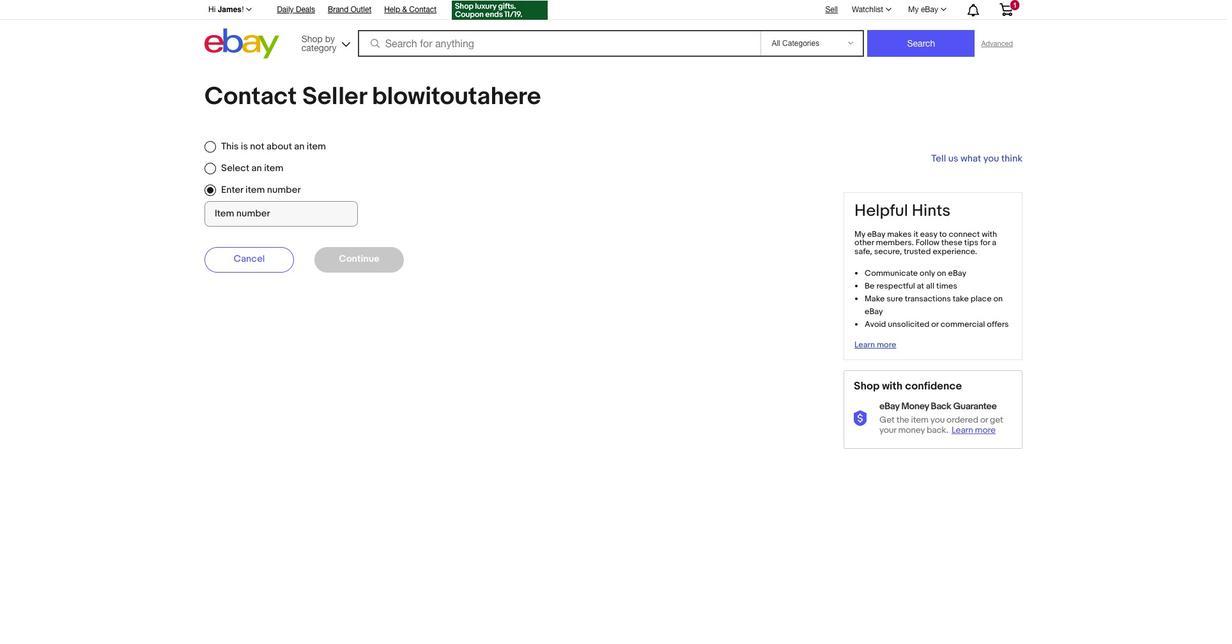 Task type: describe. For each thing, give the bounding box(es) containing it.
enter item number
[[221, 184, 301, 196]]

helpful hints
[[855, 201, 951, 221]]

ebay down make
[[865, 307, 883, 317]]

shop for shop by category
[[301, 34, 323, 44]]

outlet
[[351, 5, 371, 14]]

or inside get the item you ordered or get your money back.
[[980, 415, 988, 426]]

us
[[948, 153, 959, 165]]

hi james !
[[208, 5, 244, 14]]

take
[[953, 294, 969, 304]]

1 vertical spatial learn more link
[[952, 425, 999, 436]]

blowitoutahere
[[372, 82, 541, 112]]

communicate
[[865, 268, 918, 279]]

with inside my ebay makes it easy to connect with other members. follow these tips for a safe, secure, trusted experience.
[[982, 229, 997, 239]]

my for my ebay makes it easy to connect with other members. follow these tips for a safe, secure, trusted experience.
[[855, 229, 865, 239]]

think
[[1001, 153, 1023, 165]]

communicate only on ebay be respectful at all times make sure transactions take place on ebay avoid unsolicited or commercial offers
[[865, 268, 1009, 330]]

follow
[[916, 238, 940, 248]]

tell us what you think link
[[931, 153, 1023, 165]]

get the item you ordered or get your money back.
[[879, 415, 1003, 436]]

cancel link
[[205, 247, 294, 273]]

cancel
[[234, 253, 265, 265]]

ebay money back guarantee
[[879, 401, 997, 413]]

james
[[218, 5, 242, 14]]

it
[[914, 229, 918, 239]]

shop by category button
[[296, 28, 353, 56]]

ebay up get
[[879, 401, 900, 413]]

a
[[992, 238, 997, 248]]

1 vertical spatial with
[[882, 380, 903, 393]]

secure,
[[874, 247, 902, 257]]

other
[[855, 238, 874, 248]]

1 horizontal spatial more
[[975, 425, 996, 436]]

helpful
[[855, 201, 908, 221]]

get
[[879, 415, 895, 426]]

sure
[[887, 294, 903, 304]]

safe,
[[855, 247, 872, 257]]

what
[[961, 153, 981, 165]]

watchlist
[[852, 5, 883, 14]]

brand
[[328, 5, 349, 14]]

make
[[865, 294, 885, 304]]

the
[[897, 415, 909, 426]]

advanced
[[981, 40, 1013, 47]]

confidence
[[905, 380, 962, 393]]

!
[[242, 5, 244, 14]]

1
[[1013, 1, 1017, 9]]

0 vertical spatial more
[[877, 340, 896, 350]]

daily
[[277, 5, 294, 14]]

1 link
[[992, 0, 1021, 19]]

times
[[936, 281, 957, 291]]

commercial
[[941, 320, 985, 330]]

continue link
[[314, 247, 404, 273]]

all
[[926, 281, 935, 291]]

experience.
[[933, 247, 977, 257]]

my ebay link
[[901, 2, 952, 17]]

shop with confidence
[[854, 380, 962, 393]]

offers
[[987, 320, 1009, 330]]

contact inside account navigation
[[409, 5, 437, 14]]

deals
[[296, 5, 315, 14]]

item down this is not about an item
[[264, 162, 283, 174]]

connect
[[949, 229, 980, 239]]

0 vertical spatial learn more link
[[855, 340, 896, 350]]

brand outlet link
[[328, 3, 371, 17]]

0 horizontal spatial on
[[937, 268, 946, 279]]

members.
[[876, 238, 914, 248]]

shop by category banner
[[201, 0, 1023, 62]]

item inside get the item you ordered or get your money back.
[[911, 415, 929, 426]]

help & contact
[[384, 5, 437, 14]]

this is not about an item
[[221, 141, 326, 153]]

tell us what you think
[[931, 153, 1023, 165]]

none submit inside shop by category "banner"
[[868, 30, 975, 57]]

contact seller blowitoutahere
[[205, 82, 541, 112]]

your
[[879, 425, 896, 436]]

trusted
[[904, 247, 931, 257]]

shop by category
[[301, 34, 336, 53]]

place
[[971, 294, 992, 304]]

hi
[[208, 5, 216, 14]]

these
[[941, 238, 963, 248]]

ebay up times
[[948, 268, 967, 279]]

you for ordered
[[930, 415, 945, 426]]

&
[[402, 5, 407, 14]]

hints
[[912, 201, 951, 221]]



Task type: locate. For each thing, give the bounding box(es) containing it.
shop for shop with confidence
[[854, 380, 880, 393]]

1 vertical spatial you
[[930, 415, 945, 426]]

1 vertical spatial contact
[[205, 82, 297, 112]]

get
[[990, 415, 1003, 426]]

with details__icon image
[[854, 411, 869, 426]]

0 vertical spatial shop
[[301, 34, 323, 44]]

you for think
[[983, 153, 999, 165]]

item
[[307, 141, 326, 153], [264, 162, 283, 174], [246, 184, 265, 196], [911, 415, 929, 426]]

0 horizontal spatial contact
[[205, 82, 297, 112]]

you right what
[[983, 153, 999, 165]]

select an item
[[221, 162, 283, 174]]

to
[[939, 229, 947, 239]]

with up money
[[882, 380, 903, 393]]

get the coupon image
[[452, 1, 548, 20]]

more down guarantee
[[975, 425, 996, 436]]

0 vertical spatial an
[[294, 141, 305, 153]]

only
[[920, 268, 935, 279]]

money
[[898, 425, 925, 436]]

you down ebay money back guarantee
[[930, 415, 945, 426]]

0 horizontal spatial with
[[882, 380, 903, 393]]

on right place at the right of the page
[[994, 294, 1003, 304]]

advanced link
[[975, 31, 1019, 56]]

1 horizontal spatial learn more
[[952, 425, 996, 436]]

None text field
[[205, 201, 358, 227]]

learn down 'avoid'
[[855, 340, 875, 350]]

or inside communicate only on ebay be respectful at all times make sure transactions take place on ebay avoid unsolicited or commercial offers
[[931, 320, 939, 330]]

0 horizontal spatial learn
[[855, 340, 875, 350]]

my right watchlist link
[[908, 5, 919, 14]]

my ebay
[[908, 5, 938, 14]]

is
[[241, 141, 248, 153]]

tell
[[931, 153, 946, 165]]

number
[[267, 184, 301, 196]]

1 vertical spatial on
[[994, 294, 1003, 304]]

daily deals
[[277, 5, 315, 14]]

my
[[908, 5, 919, 14], [855, 229, 865, 239]]

shop up with details__icon
[[854, 380, 880, 393]]

category
[[301, 43, 336, 53]]

item down money
[[911, 415, 929, 426]]

1 horizontal spatial shop
[[854, 380, 880, 393]]

0 horizontal spatial an
[[252, 162, 262, 174]]

sell
[[825, 5, 838, 14]]

0 horizontal spatial shop
[[301, 34, 323, 44]]

makes
[[887, 229, 912, 239]]

1 vertical spatial shop
[[854, 380, 880, 393]]

1 vertical spatial my
[[855, 229, 865, 239]]

select
[[221, 162, 249, 174]]

tips
[[964, 238, 979, 248]]

on
[[937, 268, 946, 279], [994, 294, 1003, 304]]

more down 'avoid'
[[877, 340, 896, 350]]

contact up is
[[205, 82, 297, 112]]

enter
[[221, 184, 243, 196]]

an right about
[[294, 141, 305, 153]]

1 horizontal spatial my
[[908, 5, 919, 14]]

brand outlet
[[328, 5, 371, 14]]

respectful
[[877, 281, 915, 291]]

1 horizontal spatial or
[[980, 415, 988, 426]]

1 vertical spatial or
[[980, 415, 988, 426]]

money
[[901, 401, 929, 413]]

learn more
[[855, 340, 896, 350], [952, 425, 996, 436]]

0 horizontal spatial you
[[930, 415, 945, 426]]

1 vertical spatial learn more
[[952, 425, 996, 436]]

by
[[325, 34, 335, 44]]

or left get
[[980, 415, 988, 426]]

be
[[865, 281, 875, 291]]

1 horizontal spatial an
[[294, 141, 305, 153]]

you inside get the item you ordered or get your money back.
[[930, 415, 945, 426]]

you
[[983, 153, 999, 165], [930, 415, 945, 426]]

item down select an item
[[246, 184, 265, 196]]

1 horizontal spatial learn more link
[[952, 425, 999, 436]]

0 vertical spatial my
[[908, 5, 919, 14]]

account navigation
[[201, 0, 1023, 22]]

help & contact link
[[384, 3, 437, 17]]

Search for anything text field
[[360, 31, 758, 56]]

easy
[[920, 229, 937, 239]]

my ebay makes it easy to connect with other members. follow these tips for a safe, secure, trusted experience.
[[855, 229, 997, 257]]

my up safe,
[[855, 229, 865, 239]]

0 vertical spatial with
[[982, 229, 997, 239]]

0 horizontal spatial learn more
[[855, 340, 896, 350]]

sell link
[[820, 5, 844, 14]]

0 vertical spatial on
[[937, 268, 946, 279]]

contact right &
[[409, 5, 437, 14]]

continue
[[339, 253, 379, 265]]

ebay
[[921, 5, 938, 14], [867, 229, 885, 239], [948, 268, 967, 279], [865, 307, 883, 317], [879, 401, 900, 413]]

1 horizontal spatial on
[[994, 294, 1003, 304]]

at
[[917, 281, 924, 291]]

1 vertical spatial more
[[975, 425, 996, 436]]

or
[[931, 320, 939, 330], [980, 415, 988, 426]]

unsolicited
[[888, 320, 930, 330]]

my for my ebay
[[908, 5, 919, 14]]

shop inside shop by category
[[301, 34, 323, 44]]

0 vertical spatial contact
[[409, 5, 437, 14]]

0 vertical spatial you
[[983, 153, 999, 165]]

ebay right watchlist link
[[921, 5, 938, 14]]

for
[[980, 238, 990, 248]]

None submit
[[868, 30, 975, 57]]

back.
[[927, 425, 948, 436]]

with
[[982, 229, 997, 239], [882, 380, 903, 393]]

0 horizontal spatial more
[[877, 340, 896, 350]]

learn more down 'avoid'
[[855, 340, 896, 350]]

my inside account navigation
[[908, 5, 919, 14]]

help
[[384, 5, 400, 14]]

my inside my ebay makes it easy to connect with other members. follow these tips for a safe, secure, trusted experience.
[[855, 229, 865, 239]]

watchlist link
[[845, 2, 897, 17]]

0 vertical spatial learn more
[[855, 340, 896, 350]]

shop
[[301, 34, 323, 44], [854, 380, 880, 393]]

0 horizontal spatial or
[[931, 320, 939, 330]]

item right about
[[307, 141, 326, 153]]

back
[[931, 401, 951, 413]]

ebay inside account navigation
[[921, 5, 938, 14]]

this
[[221, 141, 239, 153]]

shop left by
[[301, 34, 323, 44]]

transactions
[[905, 294, 951, 304]]

on up times
[[937, 268, 946, 279]]

1 horizontal spatial you
[[983, 153, 999, 165]]

guarantee
[[953, 401, 997, 413]]

avoid
[[865, 320, 886, 330]]

1 horizontal spatial contact
[[409, 5, 437, 14]]

0 horizontal spatial learn more link
[[855, 340, 896, 350]]

0 vertical spatial learn
[[855, 340, 875, 350]]

learn more link down 'avoid'
[[855, 340, 896, 350]]

learn
[[855, 340, 875, 350], [952, 425, 973, 436]]

0 horizontal spatial my
[[855, 229, 865, 239]]

an
[[294, 141, 305, 153], [252, 162, 262, 174]]

an right select
[[252, 162, 262, 174]]

1 horizontal spatial learn
[[952, 425, 973, 436]]

1 vertical spatial an
[[252, 162, 262, 174]]

learn more link
[[855, 340, 896, 350], [952, 425, 999, 436]]

contact
[[409, 5, 437, 14], [205, 82, 297, 112]]

1 horizontal spatial with
[[982, 229, 997, 239]]

learn right the back. in the bottom of the page
[[952, 425, 973, 436]]

ebay inside my ebay makes it easy to connect with other members. follow these tips for a safe, secure, trusted experience.
[[867, 229, 885, 239]]

or right unsolicited
[[931, 320, 939, 330]]

daily deals link
[[277, 3, 315, 17]]

ebay up secure,
[[867, 229, 885, 239]]

seller
[[302, 82, 367, 112]]

with right tips
[[982, 229, 997, 239]]

not
[[250, 141, 264, 153]]

1 vertical spatial learn
[[952, 425, 973, 436]]

ordered
[[947, 415, 978, 426]]

about
[[267, 141, 292, 153]]

learn more down guarantee
[[952, 425, 996, 436]]

0 vertical spatial or
[[931, 320, 939, 330]]

learn more link down guarantee
[[952, 425, 999, 436]]



Task type: vqa. For each thing, say whether or not it's contained in the screenshot.
all listings
no



